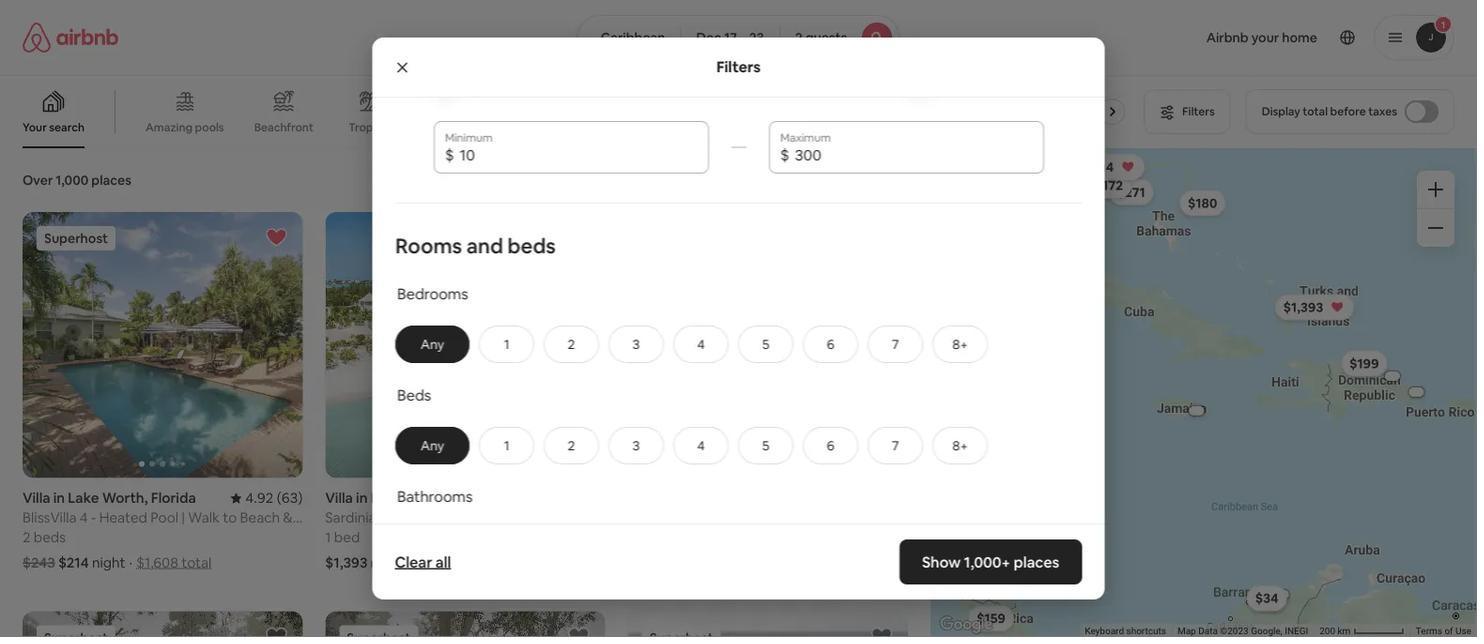 Task type: describe. For each thing, give the bounding box(es) containing it.
google,
[[1251, 626, 1283, 637]]

bed
[[334, 529, 360, 547]]

night inside sardinia- beach front luxury villa 1 bed $1,393 night · $8,660 total
[[371, 554, 404, 572]]

$271
[[1117, 184, 1146, 201]]

over
[[23, 172, 53, 189]]

$271 button
[[1109, 179, 1154, 205]]

amazing views
[[426, 120, 506, 135]]

clear
[[395, 553, 432, 572]]

your search
[[23, 120, 84, 135]]

$159
[[977, 610, 1006, 627]]

dec
[[696, 29, 721, 46]]

1 inside sardinia- beach front luxury villa 1 bed $1,393 night · $8,660 total
[[325, 529, 331, 547]]

sardinia- beach front luxury villa 1 bed $1,393 night · $8,660 total
[[325, 509, 536, 572]]

terms of use
[[1416, 626, 1472, 637]]

keyboard shortcuts
[[1085, 626, 1166, 637]]

$1,393 inside sardinia- beach front luxury villa 1 bed $1,393 night · $8,660 total
[[325, 554, 368, 572]]

3 for beds
[[632, 437, 640, 454]]

6 for beds
[[826, 437, 834, 454]]

1 for beds
[[504, 437, 509, 454]]

6 for bedrooms
[[826, 336, 834, 353]]

$199
[[1350, 355, 1379, 372]]

$140 button
[[1010, 555, 1057, 581]]

1,000+
[[964, 553, 1011, 572]]

$31
[[1257, 590, 1278, 607]]

bathrooms
[[397, 487, 472, 506]]

data
[[1199, 626, 1218, 637]]

beds inside filters "dialog"
[[507, 232, 555, 259]]

add to wishlist: bungalow in little corn island, nicaragua image
[[871, 626, 893, 638]]

luxe
[[550, 120, 575, 135]]

4.92
[[245, 489, 274, 508]]

7 button for beds
[[867, 427, 923, 465]]

3 button for beds
[[608, 427, 664, 465]]

display
[[1262, 104, 1301, 119]]

group containing amazing views
[[0, 75, 1150, 148]]

none search field containing caribbean
[[577, 15, 900, 60]]

clear all button
[[386, 544, 461, 581]]

over 1,000 places
[[23, 172, 131, 189]]

4 for bedrooms
[[697, 336, 704, 353]]

$172 $271
[[1095, 177, 1146, 201]]

any for bedrooms
[[420, 336, 444, 353]]

2 inside 2 beds $243 $214 night · $1,608 total
[[23, 529, 30, 547]]

$140
[[1019, 559, 1049, 576]]

tiny homes
[[618, 120, 679, 135]]

display total before taxes button
[[1246, 89, 1455, 134]]

$1,393 button
[[1275, 294, 1355, 321]]

rooms
[[395, 232, 462, 259]]

front
[[428, 509, 460, 527]]

villa in lake worth, florida
[[23, 489, 196, 508]]

search
[[49, 120, 84, 135]]

bedrooms
[[397, 284, 468, 303]]

inegi
[[1285, 626, 1308, 637]]

sardinia-
[[325, 509, 382, 527]]

8+ button for beds
[[932, 427, 988, 465]]

keyboard
[[1085, 626, 1124, 637]]

homes
[[643, 120, 679, 135]]

display total before taxes
[[1262, 104, 1398, 119]]

caribbean
[[601, 29, 665, 46]]

2 button for beds
[[543, 427, 599, 465]]

views
[[476, 120, 506, 135]]

places for show 1,000+ places
[[1014, 553, 1060, 572]]

7 for beds
[[892, 437, 899, 454]]

$8,660 total button
[[415, 554, 493, 572]]

keyboard shortcuts button
[[1085, 625, 1166, 638]]

0 vertical spatial villa
[[23, 489, 50, 508]]

all
[[436, 553, 451, 572]]

$180 button
[[1180, 190, 1226, 216]]

taxes
[[1369, 104, 1398, 119]]

add to wishlist: tiny home in minca, colombia image
[[265, 626, 288, 638]]

$180
[[1188, 195, 1218, 212]]

–
[[740, 29, 747, 46]]

places for over 1,000 places
[[91, 172, 131, 189]]

(63)
[[277, 489, 303, 508]]

2 guests
[[795, 29, 847, 46]]

$159 button
[[968, 606, 1014, 632]]

any button for beds
[[395, 427, 469, 465]]

$8,660
[[415, 554, 460, 572]]

7 button for bedrooms
[[867, 326, 923, 363]]

dec 17 – 23
[[696, 29, 764, 46]]

night inside 2 beds $243 $214 night · $1,608 total
[[92, 554, 125, 572]]

beachfront
[[254, 120, 314, 135]]

1 $ text field from the left
[[459, 145, 697, 164]]

8+ element for beds
[[952, 437, 968, 454]]

17
[[724, 29, 737, 46]]

1 button for beds
[[479, 427, 534, 465]]

8+ element for bedrooms
[[952, 336, 968, 353]]

3 for bedrooms
[[632, 336, 640, 353]]

zoom in image
[[1429, 182, 1444, 197]]

8+ for beds
[[952, 437, 968, 454]]

7 for bedrooms
[[892, 336, 899, 353]]

total inside button
[[1303, 104, 1328, 119]]

pools
[[195, 120, 224, 135]]

total inside sardinia- beach front luxury villa 1 bed $1,393 night · $8,660 total
[[463, 554, 493, 572]]

of
[[1445, 626, 1453, 637]]

any element for beds
[[415, 437, 449, 454]]

casas
[[709, 120, 740, 135]]

amazing for amazing views
[[426, 120, 473, 135]]

remove from wishlist: villa in lake worth, florida image
[[265, 226, 288, 249]]

filters dialog
[[372, 0, 1105, 607]]

$199 button
[[1341, 351, 1388, 377]]

caribbean button
[[577, 15, 681, 60]]

1,000
[[56, 172, 89, 189]]

beds inside 2 beds $243 $214 night · $1,608 total
[[34, 529, 66, 547]]

©2023
[[1220, 626, 1249, 637]]

3 button for bedrooms
[[608, 326, 664, 363]]

$34 button
[[1247, 586, 1287, 612]]

$214 button
[[1077, 154, 1145, 180]]

tropical
[[349, 120, 391, 135]]

show
[[922, 553, 961, 572]]

4 button for beds
[[673, 427, 728, 465]]

show 1,000+ places link
[[900, 540, 1082, 585]]

23
[[749, 29, 764, 46]]

200 km button
[[1314, 625, 1411, 638]]

clear all
[[395, 553, 451, 572]]

200
[[1320, 626, 1336, 637]]

4.92 (63)
[[245, 489, 303, 508]]

1 for bedrooms
[[504, 336, 509, 353]]

terms of use link
[[1416, 626, 1472, 637]]

terms
[[1416, 626, 1443, 637]]

dec 17 – 23 button
[[681, 15, 780, 60]]



Task type: vqa. For each thing, say whether or not it's contained in the screenshot.
the stories in the bottom of the page
no



Task type: locate. For each thing, give the bounding box(es) containing it.
$ down amazing views
[[445, 145, 454, 164]]

google image
[[935, 613, 997, 638]]

$ down particulares
[[780, 145, 789, 164]]

any up bathrooms
[[420, 437, 444, 454]]

1 vertical spatial 6
[[826, 437, 834, 454]]

0 horizontal spatial amazing
[[146, 120, 193, 135]]

amazing left views
[[426, 120, 473, 135]]

2 horizontal spatial total
[[1303, 104, 1328, 119]]

1 vertical spatial 5
[[762, 437, 769, 454]]

2 any button from the top
[[395, 427, 469, 465]]

2 3 from the top
[[632, 437, 640, 454]]

$243
[[23, 554, 55, 572]]

1 5 from the top
[[762, 336, 769, 353]]

0 vertical spatial any element
[[415, 336, 449, 353]]

0 vertical spatial 8+ element
[[952, 336, 968, 353]]

total right all
[[463, 554, 493, 572]]

1 horizontal spatial total
[[463, 554, 493, 572]]

beds up the $243
[[34, 529, 66, 547]]

2 night from the left
[[371, 554, 404, 572]]

5
[[762, 336, 769, 353], [762, 437, 769, 454]]

before
[[1330, 104, 1366, 119]]

any element up bathrooms
[[415, 437, 449, 454]]

0 vertical spatial $1,393
[[1284, 299, 1324, 316]]

1 4 button from the top
[[673, 326, 728, 363]]

1 8+ button from the top
[[932, 326, 988, 363]]

1 8+ element from the top
[[952, 336, 968, 353]]

1 any element from the top
[[415, 336, 449, 353]]

1 night from the left
[[92, 554, 125, 572]]

$ text field down design
[[795, 145, 1033, 164]]

group
[[0, 75, 1150, 148], [23, 212, 303, 478], [325, 212, 605, 478], [628, 212, 908, 478], [23, 612, 303, 638], [325, 612, 605, 638], [628, 612, 908, 638]]

any button down bedrooms
[[395, 326, 469, 363]]

0 horizontal spatial beach
[[385, 509, 425, 527]]

None search field
[[577, 15, 900, 60]]

0 horizontal spatial $1,393
[[325, 554, 368, 572]]

1 vertical spatial 1 button
[[479, 427, 534, 465]]

beds
[[397, 385, 431, 405]]

5 button for beds
[[738, 427, 793, 465]]

any element
[[415, 336, 449, 353], [415, 437, 449, 454]]

8+ for bedrooms
[[952, 336, 968, 353]]

map
[[1178, 626, 1196, 637]]

1 vertical spatial 5 button
[[738, 427, 793, 465]]

0 horizontal spatial $ text field
[[459, 145, 697, 164]]

4 button for bedrooms
[[673, 326, 728, 363]]

· left $8,660
[[408, 554, 411, 572]]

beach
[[846, 120, 879, 135], [385, 509, 425, 527]]

0 horizontal spatial $
[[445, 145, 454, 164]]

places right 1,000
[[91, 172, 131, 189]]

any button up bathrooms
[[395, 427, 469, 465]]

2 5 button from the top
[[738, 427, 793, 465]]

any element down bedrooms
[[415, 336, 449, 353]]

1 any from the top
[[420, 336, 444, 353]]

$1,608
[[136, 554, 178, 572]]

4
[[697, 336, 704, 353], [697, 437, 704, 454]]

2 any element from the top
[[415, 437, 449, 454]]

2 5 from the top
[[762, 437, 769, 454]]

0 vertical spatial 6
[[826, 336, 834, 353]]

in
[[53, 489, 65, 508]]

beach left design
[[846, 120, 879, 135]]

8+ button for bedrooms
[[932, 326, 988, 363]]

0 vertical spatial 3 button
[[608, 326, 664, 363]]

1 vertical spatial 3
[[632, 437, 640, 454]]

total
[[1303, 104, 1328, 119], [181, 554, 212, 572], [463, 554, 493, 572]]

1 · from the left
[[129, 554, 132, 572]]

zoom out image
[[1429, 221, 1444, 236]]

3
[[632, 336, 640, 353], [632, 437, 640, 454]]

1 2 button from the top
[[543, 326, 599, 363]]

total left before
[[1303, 104, 1328, 119]]

1 any button from the top
[[395, 326, 469, 363]]

5 for bedrooms
[[762, 336, 769, 353]]

1 horizontal spatial $214
[[1085, 159, 1114, 176]]

1 vertical spatial 4
[[697, 437, 704, 454]]

1 vertical spatial beds
[[34, 529, 66, 547]]

1 horizontal spatial ·
[[408, 554, 411, 572]]

map data ©2023 google, inegi
[[1178, 626, 1308, 637]]

1 3 from the top
[[632, 336, 640, 353]]

worth,
[[102, 489, 148, 508]]

6 button for beds
[[803, 427, 858, 465]]

2 2 button from the top
[[543, 427, 599, 465]]

0 horizontal spatial total
[[181, 554, 212, 572]]

1 vertical spatial villa
[[509, 509, 536, 527]]

0 vertical spatial 5 button
[[738, 326, 793, 363]]

$1,393 inside button
[[1284, 299, 1324, 316]]

tiny
[[618, 120, 640, 135]]

1 4 from the top
[[697, 336, 704, 353]]

0 vertical spatial $214
[[1085, 159, 1114, 176]]

farms
[[1012, 120, 1044, 135]]

filters
[[716, 57, 761, 77]]

$ text field down luxe
[[459, 145, 697, 164]]

any button for bedrooms
[[395, 326, 469, 363]]

2 6 button from the top
[[803, 427, 858, 465]]

5 button
[[738, 326, 793, 363], [738, 427, 793, 465]]

km
[[1338, 626, 1351, 637]]

2 1 button from the top
[[479, 427, 534, 465]]

1 horizontal spatial $ text field
[[795, 145, 1033, 164]]

1 vertical spatial 1
[[504, 437, 509, 454]]

2 4 button from the top
[[673, 427, 728, 465]]

design
[[927, 120, 964, 135]]

$214
[[1085, 159, 1114, 176], [58, 554, 89, 572]]

0 vertical spatial 8+
[[952, 336, 968, 353]]

2 $ text field from the left
[[795, 145, 1033, 164]]

1 vertical spatial 3 button
[[608, 427, 664, 465]]

8+ element
[[952, 336, 968, 353], [952, 437, 968, 454]]

places inside show 1,000+ places link
[[1014, 553, 1060, 572]]

amazing left pools
[[146, 120, 193, 135]]

shortcuts
[[1127, 626, 1166, 637]]

8+ button
[[932, 326, 988, 363], [932, 427, 988, 465]]

2 beds $243 $214 night · $1,608 total
[[23, 529, 212, 572]]

casas particulares
[[709, 120, 806, 135]]

5 button for bedrooms
[[738, 326, 793, 363]]

0 vertical spatial 8+ button
[[932, 326, 988, 363]]

0 vertical spatial beach
[[846, 120, 879, 135]]

1 6 button from the top
[[803, 326, 858, 363]]

villa left in
[[23, 489, 50, 508]]

0 horizontal spatial ·
[[129, 554, 132, 572]]

any button
[[395, 326, 469, 363], [395, 427, 469, 465]]

add to wishlist: tiny home in santa marta, colombia image
[[568, 626, 590, 638]]

0 vertical spatial 4 button
[[673, 326, 728, 363]]

1 vertical spatial 8+ element
[[952, 437, 968, 454]]

0 vertical spatial 1 button
[[479, 326, 534, 363]]

0 horizontal spatial $214
[[58, 554, 89, 572]]

$214 inside 'button'
[[1085, 159, 1114, 176]]

$214 up the $172
[[1085, 159, 1114, 176]]

1 vertical spatial 2 button
[[543, 427, 599, 465]]

0 horizontal spatial villa
[[23, 489, 50, 508]]

google map
showing 45 stays. including 2 saved stays. region
[[931, 148, 1477, 638]]

2 3 button from the top
[[608, 427, 664, 465]]

1 7 from the top
[[892, 336, 899, 353]]

0 vertical spatial 4
[[697, 336, 704, 353]]

1
[[504, 336, 509, 353], [504, 437, 509, 454], [325, 529, 331, 547]]

0 vertical spatial 2 button
[[543, 326, 599, 363]]

0 vertical spatial 7 button
[[867, 326, 923, 363]]

guests
[[806, 29, 847, 46]]

6
[[826, 336, 834, 353], [826, 437, 834, 454]]

4.92 out of 5 average rating,  63 reviews image
[[230, 489, 303, 508]]

8+
[[952, 336, 968, 353], [952, 437, 968, 454]]

beach down bathrooms
[[385, 509, 425, 527]]

0 vertical spatial places
[[91, 172, 131, 189]]

villa right luxury
[[509, 509, 536, 527]]

1 7 button from the top
[[867, 326, 923, 363]]

rooms and beds
[[395, 232, 555, 259]]

1 vertical spatial any element
[[415, 437, 449, 454]]

1 button for bedrooms
[[479, 326, 534, 363]]

· left $1,608
[[129, 554, 132, 572]]

1 vertical spatial any
[[420, 437, 444, 454]]

2 any from the top
[[420, 437, 444, 454]]

2 $ from the left
[[780, 145, 789, 164]]

1 vertical spatial $214
[[58, 554, 89, 572]]

1 horizontal spatial villa
[[509, 509, 536, 527]]

$ for 2nd $ "text field" from right
[[445, 145, 454, 164]]

$214 right the $243
[[58, 554, 89, 572]]

$172 button
[[1086, 173, 1132, 199]]

1 horizontal spatial amazing
[[426, 120, 473, 135]]

$ for second $ "text field" from the left
[[780, 145, 789, 164]]

1 vertical spatial 4 button
[[673, 427, 728, 465]]

amazing for amazing pools
[[146, 120, 193, 135]]

2 guests button
[[779, 15, 900, 60]]

2 6 from the top
[[826, 437, 834, 454]]

total right $1,608
[[181, 554, 212, 572]]

1 1 button from the top
[[479, 326, 534, 363]]

places right 1,000+
[[1014, 553, 1060, 572]]

1 3 button from the top
[[608, 326, 664, 363]]

2 button for bedrooms
[[543, 326, 599, 363]]

0 vertical spatial 5
[[762, 336, 769, 353]]

luxury
[[463, 509, 506, 527]]

$34
[[1255, 590, 1279, 607]]

$1,608 total button
[[136, 554, 212, 572]]

1 vertical spatial places
[[1014, 553, 1060, 572]]

1 vertical spatial 8+
[[952, 437, 968, 454]]

beds right and
[[507, 232, 555, 259]]

0 horizontal spatial beds
[[34, 529, 66, 547]]

1 button
[[479, 326, 534, 363], [479, 427, 534, 465]]

$214 inside 2 beds $243 $214 night · $1,608 total
[[58, 554, 89, 572]]

1 8+ from the top
[[952, 336, 968, 353]]

beach inside sardinia- beach front luxury villa 1 bed $1,393 night · $8,660 total
[[385, 509, 425, 527]]

2 8+ from the top
[[952, 437, 968, 454]]

1 vertical spatial 7 button
[[867, 427, 923, 465]]

5 for beds
[[762, 437, 769, 454]]

total inside 2 beds $243 $214 night · $1,608 total
[[181, 554, 212, 572]]

$
[[445, 145, 454, 164], [780, 145, 789, 164]]

0 vertical spatial 6 button
[[803, 326, 858, 363]]

0 horizontal spatial night
[[92, 554, 125, 572]]

any for beds
[[420, 437, 444, 454]]

any
[[420, 336, 444, 353], [420, 437, 444, 454]]

0 horizontal spatial places
[[91, 172, 131, 189]]

your
[[23, 120, 47, 135]]

any down bedrooms
[[420, 336, 444, 353]]

$ text field
[[459, 145, 697, 164], [795, 145, 1033, 164]]

200 km
[[1320, 626, 1353, 637]]

1 $ from the left
[[445, 145, 454, 164]]

profile element
[[922, 0, 1455, 75]]

1 vertical spatial 6 button
[[803, 427, 858, 465]]

1 vertical spatial any button
[[395, 427, 469, 465]]

and
[[466, 232, 503, 259]]

0 vertical spatial beds
[[507, 232, 555, 259]]

2 4 from the top
[[697, 437, 704, 454]]

any element for bedrooms
[[415, 336, 449, 353]]

2 button
[[543, 326, 599, 363], [543, 427, 599, 465]]

1 horizontal spatial $1,393
[[1284, 299, 1324, 316]]

1 horizontal spatial $
[[780, 145, 789, 164]]

· inside sardinia- beach front luxury villa 1 bed $1,393 night · $8,660 total
[[408, 554, 411, 572]]

·
[[129, 554, 132, 572], [408, 554, 411, 572]]

0 vertical spatial 7
[[892, 336, 899, 353]]

2 7 from the top
[[892, 437, 899, 454]]

2 · from the left
[[408, 554, 411, 572]]

2 vertical spatial 1
[[325, 529, 331, 547]]

1 vertical spatial 7
[[892, 437, 899, 454]]

1 horizontal spatial beds
[[507, 232, 555, 259]]

2
[[795, 29, 803, 46], [567, 336, 575, 353], [567, 437, 575, 454], [23, 529, 30, 547]]

0 vertical spatial any
[[420, 336, 444, 353]]

beds
[[507, 232, 555, 259], [34, 529, 66, 547]]

1 horizontal spatial night
[[371, 554, 404, 572]]

1 horizontal spatial places
[[1014, 553, 1060, 572]]

1 vertical spatial 8+ button
[[932, 427, 988, 465]]

amazing pools
[[146, 120, 224, 135]]

0 vertical spatial 3
[[632, 336, 640, 353]]

places
[[91, 172, 131, 189], [1014, 553, 1060, 572]]

show 1,000+ places
[[922, 553, 1060, 572]]

0 vertical spatial any button
[[395, 326, 469, 363]]

florida
[[151, 489, 196, 508]]

$172
[[1095, 177, 1123, 194]]

2 inside button
[[795, 29, 803, 46]]

2 8+ element from the top
[[952, 437, 968, 454]]

1 6 from the top
[[826, 336, 834, 353]]

villa inside sardinia- beach front luxury villa 1 bed $1,393 night · $8,660 total
[[509, 509, 536, 527]]

1 vertical spatial $1,393
[[325, 554, 368, 572]]

1 5 button from the top
[[738, 326, 793, 363]]

1 vertical spatial beach
[[385, 509, 425, 527]]

· inside 2 beds $243 $214 night · $1,608 total
[[129, 554, 132, 572]]

3 button
[[608, 326, 664, 363], [608, 427, 664, 465]]

countryside
[[1084, 120, 1150, 135]]

particulares
[[743, 120, 806, 135]]

1 horizontal spatial beach
[[846, 120, 879, 135]]

0 vertical spatial 1
[[504, 336, 509, 353]]

4 for beds
[[697, 437, 704, 454]]

2 7 button from the top
[[867, 427, 923, 465]]

2 8+ button from the top
[[932, 427, 988, 465]]

$31 button
[[1248, 586, 1286, 612]]

6 button for bedrooms
[[803, 326, 858, 363]]



